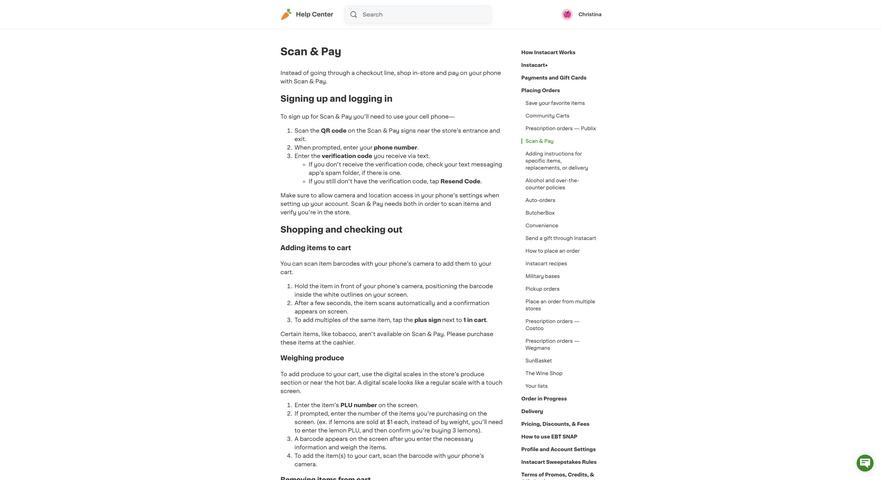 Task type: describe. For each thing, give the bounding box(es) containing it.
wegmans
[[526, 346, 551, 351]]

appears inside hold the item in front of your phone's camera, positioning the barcode inside the white outlines on your screen. after a few seconds, the item scans automatically and a confirmation appears on screen. to add multiples of the same item, tap the plus sign next to 1 in cart .
[[295, 309, 318, 315]]

2 vertical spatial number
[[358, 411, 380, 417]]

community carts link
[[522, 110, 574, 122]]

to right sure
[[311, 193, 317, 198]]

screen. down seconds,
[[328, 309, 349, 315]]

a left few
[[310, 301, 314, 306]]

pay inside on the scan & pay signs near the store's entrance and exit.
[[389, 128, 400, 133]]

order in progress
[[522, 397, 567, 402]]

in down allow
[[318, 210, 323, 215]]

orders for pickup orders
[[544, 287, 560, 292]]

cart, inside to add produce to your cart, use the digital scales in the store's produce section or near the hot bar. a digital scale looks like a regular scale with a touch screen.
[[348, 372, 361, 377]]

cards inside terms of promos, credits, & gift cards
[[533, 480, 548, 481]]

or inside adding instructions for specific items, replacements, or delivery
[[563, 166, 568, 171]]

for inside adding instructions for specific items, replacements, or delivery
[[575, 152, 582, 156]]

0 vertical spatial up
[[317, 95, 328, 103]]

to inside hold the item in front of your phone's camera, positioning the barcode inside the white outlines on your screen. after a few seconds, the item scans automatically and a confirmation appears on screen. to add multiples of the same item, tap the plus sign next to 1 in cart .
[[456, 318, 462, 323]]

1 vertical spatial number
[[354, 403, 377, 408]]

shop
[[550, 371, 563, 376]]

looks
[[399, 380, 413, 386]]

pickup orders
[[526, 287, 560, 292]]

prompted, inside "enter the item's plu number on the screen. if prompted, enter the number of the items you're purchasing on the screen. (ex. if lemons are sold at $1 each, instead of by weight, you'll need to enter the lemon plu, and then confirm you're buying 3 lemons). a barcode appears on the screen after you enter the necessary information and weigh the items. to add the item(s) to your cart, scan the barcode with your phone's camera."
[[300, 411, 330, 417]]

instructions
[[545, 152, 574, 156]]

& inside instead of going through a checkout line, shop in-store and pay on your phone with scan & pay.
[[310, 79, 314, 84]]

— for prescription orders — publix
[[574, 126, 580, 131]]

phone inside instead of going through a checkout line, shop in-store and pay on your phone with scan & pay.
[[483, 70, 501, 76]]

code
[[465, 179, 481, 184]]

ebt
[[552, 435, 562, 440]]

scan inside on the scan & pay signs near the store's entrance and exit.
[[368, 128, 382, 133]]

instacart up 'how to place an order'
[[574, 236, 597, 241]]

to inside to add produce to your cart, use the digital scales in the store's produce section or near the hot bar. a digital scale looks like a regular scale with a touch screen.
[[326, 372, 332, 377]]

to up information
[[295, 428, 301, 434]]

pay. inside instead of going through a checkout line, shop in-store and pay on your phone with scan & pay.
[[316, 79, 328, 84]]

from
[[563, 299, 574, 304]]

& down "signing up and logging in"
[[336, 114, 340, 119]]

your inside instead of going through a checkout line, shop in-store and pay on your phone with scan & pay.
[[469, 70, 482, 76]]

in-
[[413, 70, 420, 76]]

the wine shop link
[[522, 367, 567, 380]]

front
[[341, 284, 355, 289]]

in up both
[[415, 193, 420, 198]]

then
[[375, 428, 387, 434]]

and down store.
[[326, 226, 342, 234]]

with inside instead of going through a checkout line, shop in-store and pay on your phone with scan & pay.
[[281, 79, 293, 84]]

to down weigh
[[347, 453, 353, 459]]

& inside terms of promos, credits, & gift cards
[[590, 473, 594, 478]]

tap inside when prompted, enter your phone number . enter the verification code you receive via text. if you don't receive the verification code, check your text messaging app's spam folder, if there is one. if you still don't have the verification code, tap resend code .
[[430, 179, 439, 184]]

with inside "enter the item's plu number on the screen. if prompted, enter the number of the items you're purchasing on the screen. (ex. if lemons are sold at $1 each, instead of by weight, you'll need to enter the lemon plu, and then confirm you're buying 3 lemons). a barcode appears on the screen after you enter the necessary information and weigh the items. to add the item(s) to your cart, scan the barcode with your phone's camera."
[[434, 453, 446, 459]]

shopping and checking out
[[281, 226, 403, 234]]

are
[[356, 420, 365, 425]]

enter up lemons
[[331, 411, 346, 417]]

after
[[390, 437, 403, 442]]

your inside to add produce to your cart, use the digital scales in the store's produce section or near the hot bar. a digital scale looks like a regular scale with a touch screen.
[[334, 372, 346, 377]]

instacart image
[[281, 9, 292, 20]]

1 vertical spatial don't
[[337, 179, 353, 184]]

on inside instead of going through a checkout line, shop in-store and pay on your phone with scan & pay.
[[460, 70, 468, 76]]

aren't
[[359, 332, 376, 337]]

items right favorite at the top right of page
[[572, 101, 585, 106]]

0 vertical spatial for
[[311, 114, 319, 119]]

on down to add produce to your cart, use the digital scales in the store's produce section or near the hot bar. a digital scale looks like a regular scale with a touch screen.
[[379, 403, 386, 408]]

your up there
[[360, 145, 373, 150]]

purchase
[[467, 332, 494, 337]]

1 horizontal spatial an
[[560, 249, 566, 254]]

to up positioning
[[436, 261, 442, 267]]

to down signing in the left top of the page
[[281, 114, 287, 119]]

exit.
[[295, 136, 307, 142]]

to inside hold the item in front of your phone's camera, positioning the barcode inside the white outlines on your screen. after a few seconds, the item scans automatically and a confirmation appears on screen. to add multiples of the same item, tap the plus sign next to 1 in cart .
[[295, 318, 301, 323]]

going
[[311, 70, 327, 76]]

order in progress link
[[522, 393, 567, 406]]

shop
[[397, 70, 411, 76]]

order inside make sure to allow camera and location access in your phone's settings when setting up your account. scan & pay needs both in order to scan items and verify you're in the store.
[[425, 201, 440, 207]]

your right save
[[539, 101, 550, 106]]

add inside "enter the item's plu number on the screen. if prompted, enter the number of the items you're purchasing on the screen. (ex. if lemons are sold at $1 each, instead of by weight, you'll need to enter the lemon plu, and then confirm you're buying 3 lemons). a barcode appears on the screen after you enter the necessary information and weigh the items. to add the item(s) to your cart, scan the barcode with your phone's camera."
[[303, 453, 314, 459]]

on right outlines
[[365, 292, 372, 298]]

screen. inside to add produce to your cart, use the digital scales in the store's produce section or near the hot bar. a digital scale looks like a regular scale with a touch screen.
[[281, 389, 301, 394]]

0 horizontal spatial .
[[417, 145, 419, 150]]

& inside certain items, like tobacco, aren't available on scan & pay. please purchase these items at the cashier.
[[427, 332, 432, 337]]

an inside 'place an order from multiple stores'
[[541, 299, 547, 304]]

add inside you can scan item barcodes with your phone's camera to add them to your cart.
[[443, 261, 454, 267]]

2 vertical spatial you're
[[412, 428, 430, 434]]

you up app's
[[314, 162, 325, 167]]

a up "next"
[[449, 301, 452, 306]]

screen. up the scans
[[388, 292, 409, 298]]

of inside terms of promos, credits, & gift cards
[[539, 473, 544, 478]]

0 vertical spatial verification
[[322, 153, 356, 159]]

1
[[464, 318, 466, 323]]

1 vertical spatial receive
[[343, 162, 363, 167]]

positioning
[[426, 284, 457, 289]]

0 vertical spatial code
[[332, 128, 347, 133]]

military bases
[[526, 274, 560, 279]]

enter inside "enter the item's plu number on the screen. if prompted, enter the number of the items you're purchasing on the screen. (ex. if lemons are sold at $1 each, instead of by weight, you'll need to enter the lemon plu, and then confirm you're buying 3 lemons). a barcode appears on the screen after you enter the necessary information and weigh the items. to add the item(s) to your cart, scan the barcode with your phone's camera."
[[295, 403, 310, 408]]

pay
[[448, 70, 459, 76]]

on down plu,
[[350, 437, 357, 442]]

pay up going
[[321, 47, 342, 57]]

rules
[[582, 460, 597, 465]]

barcode inside hold the item in front of your phone's camera, positioning the barcode inside the white outlines on your screen. after a few seconds, the item scans automatically and a confirmation appears on screen. to add multiples of the same item, tap the plus sign next to 1 in cart .
[[470, 284, 493, 289]]

items down shopping at the top left of page
[[307, 245, 327, 251]]

phone's inside you can scan item barcodes with your phone's camera to add them to your cart.
[[389, 261, 412, 267]]

number inside when prompted, enter your phone number . enter the verification code you receive via text. if you don't receive the verification code, check your text messaging app's spam folder, if there is one. if you still don't have the verification code, tap resend code .
[[394, 145, 417, 150]]

plu
[[341, 403, 353, 408]]

& up going
[[310, 47, 319, 57]]

enter down (ex.
[[302, 428, 317, 434]]

like inside certain items, like tobacco, aren't available on scan & pay. please purchase these items at the cashier.
[[322, 332, 331, 337]]

adding for adding instructions for specific items, replacements, or delivery
[[526, 152, 544, 156]]

multiple
[[575, 299, 596, 304]]

carts
[[556, 113, 570, 118]]

certain items, like tobacco, aren't available on scan & pay. please purchase these items at the cashier.
[[281, 332, 494, 346]]

1 scale from the left
[[382, 380, 397, 386]]

terms of promos, credits, & gift cards
[[522, 473, 594, 481]]

0 vertical spatial you'll
[[354, 114, 369, 119]]

shopping
[[281, 226, 324, 234]]

center
[[312, 12, 333, 17]]

prescription orders — publix link
[[522, 122, 601, 135]]

and left logging
[[330, 95, 347, 103]]

adding for adding items to cart
[[281, 245, 306, 251]]

delivery
[[522, 409, 543, 414]]

instacart down profile
[[522, 460, 545, 465]]

cart inside hold the item in front of your phone's camera, positioning the barcode inside the white outlines on your screen. after a few seconds, the item scans automatically and a confirmation appears on screen. to add multiples of the same item, tap the plus sign next to 1 in cart .
[[474, 318, 487, 323]]

text
[[459, 162, 470, 167]]

screen. left (ex.
[[295, 420, 316, 425]]

how instacart works link
[[522, 46, 576, 59]]

orders for prescription orders — wegmans
[[557, 339, 573, 344]]

screen
[[369, 437, 388, 442]]

phone inside when prompted, enter your phone number . enter the verification code you receive via text. if you don't receive the verification code, check your text messaging app's spam folder, if there is one. if you still don't have the verification code, tap resend code .
[[374, 145, 393, 150]]

auto-orders
[[526, 198, 556, 203]]

text.
[[418, 153, 430, 159]]

scan inside "enter the item's plu number on the screen. if prompted, enter the number of the items you're purchasing on the screen. (ex. if lemons are sold at $1 each, instead of by weight, you'll need to enter the lemon plu, and then confirm you're buying 3 lemons). a barcode appears on the screen after you enter the necessary information and weigh the items. to add the item(s) to your cart, scan the barcode with your phone's camera."
[[383, 453, 397, 459]]

convenience link
[[522, 220, 563, 232]]

outlines
[[341, 292, 363, 298]]

1 vertical spatial if
[[309, 179, 313, 184]]

of left by
[[434, 420, 439, 425]]

scan inside make sure to allow camera and location access in your phone's settings when setting up your account. scan & pay needs both in order to scan items and verify you're in the store.
[[351, 201, 365, 207]]

of up tobacco,
[[343, 318, 348, 323]]

(ex.
[[317, 420, 327, 425]]

recipes
[[549, 261, 568, 266]]

help center
[[296, 12, 333, 17]]

store's inside on the scan & pay signs near the store's entrance and exit.
[[442, 128, 462, 133]]

bar.
[[346, 380, 356, 386]]

and inside instead of going through a checkout line, shop in-store and pay on your phone with scan & pay.
[[436, 70, 447, 76]]

if inside when prompted, enter your phone number . enter the verification code you receive via text. if you don't receive the verification code, check your text messaging app's spam folder, if there is one. if you still don't have the verification code, tap resend code .
[[362, 170, 366, 176]]

available
[[377, 332, 402, 337]]

and down the when
[[481, 201, 492, 207]]

alcohol and over-the- counter policies link
[[522, 174, 602, 194]]

your down necessary at the bottom right
[[448, 453, 460, 459]]

scan up the specific
[[526, 139, 538, 144]]

scan inside instead of going through a checkout line, shop in-store and pay on your phone with scan & pay.
[[294, 79, 308, 84]]

1 horizontal spatial scan & pay
[[526, 139, 554, 144]]

gift inside terms of promos, credits, & gift cards
[[522, 480, 532, 481]]

1 vertical spatial you're
[[417, 411, 435, 417]]

allow
[[318, 193, 333, 198]]

qr
[[321, 128, 330, 133]]

1 horizontal spatial receive
[[386, 153, 407, 159]]

necessary
[[444, 437, 474, 442]]

in inside to add produce to your cart, use the digital scales in the store's produce section or near the hot bar. a digital scale looks like a regular scale with a touch screen.
[[423, 372, 428, 377]]

0 vertical spatial don't
[[326, 162, 341, 167]]

Search search field
[[362, 6, 491, 23]]

your down allow
[[311, 201, 323, 207]]

of up outlines
[[356, 284, 362, 289]]

and down the how to use ebt snap link
[[540, 447, 550, 452]]

to down shopping and checking out
[[328, 245, 335, 251]]

0 horizontal spatial barcode
[[300, 437, 324, 442]]

and up item(s)
[[329, 445, 339, 451]]

2 horizontal spatial use
[[541, 435, 550, 440]]

order inside 'place an order from multiple stores'
[[548, 299, 561, 304]]

0 vertical spatial use
[[394, 114, 404, 119]]

information
[[295, 445, 327, 451]]

adding items to cart
[[281, 245, 351, 251]]

scan up instead
[[281, 47, 308, 57]]

in down instead of going through a checkout line, shop in-store and pay on your phone with scan & pay.
[[385, 95, 393, 103]]

placing
[[522, 88, 541, 93]]

scan inside certain items, like tobacco, aren't available on scan & pay. please purchase these items at the cashier.
[[412, 332, 426, 337]]

community
[[526, 113, 555, 118]]

to inside "enter the item's plu number on the screen. if prompted, enter the number of the items you're purchasing on the screen. (ex. if lemons are sold at $1 each, instead of by weight, you'll need to enter the lemon plu, and then confirm you're buying 3 lemons). a barcode appears on the screen after you enter the necessary information and weigh the items. to add the item(s) to your cart, scan the barcode with your phone's camera."
[[295, 453, 301, 459]]

replacements,
[[526, 166, 561, 171]]

phone's inside "enter the item's plu number on the screen. if prompted, enter the number of the items you're purchasing on the screen. (ex. if lemons are sold at $1 each, instead of by weight, you'll need to enter the lemon plu, and then confirm you're buying 3 lemons). a barcode appears on the screen after you enter the necessary information and weigh the items. to add the item(s) to your cart, scan the barcode with your phone's camera."
[[462, 453, 484, 459]]

sign inside hold the item in front of your phone's camera, positioning the barcode inside the white outlines on your screen. after a few seconds, the item scans automatically and a confirmation appears on screen. to add multiples of the same item, tap the plus sign next to 1 in cart .
[[429, 318, 441, 323]]

line,
[[384, 70, 396, 76]]

at inside certain items, like tobacco, aren't available on scan & pay. please purchase these items at the cashier.
[[315, 340, 321, 346]]

christina link
[[562, 9, 602, 20]]

phone's inside make sure to allow camera and location access in your phone's settings when setting up your account. scan & pay needs both in order to scan items and verify you're in the store.
[[436, 193, 458, 198]]

to up on the scan & pay signs near the store's entrance and exit. on the top of page
[[386, 114, 392, 119]]

the inside certain items, like tobacco, aren't available on scan & pay. please purchase these items at the cashier.
[[322, 340, 332, 346]]

or inside to add produce to your cart, use the digital scales in the store's produce section or near the hot bar. a digital scale looks like a regular scale with a touch screen.
[[303, 380, 309, 386]]

them
[[455, 261, 470, 267]]

after
[[295, 301, 309, 306]]

stores
[[526, 307, 541, 311]]

instacart recipes
[[526, 261, 568, 266]]

a inside to add produce to your cart, use the digital scales in the store's produce section or near the hot bar. a digital scale looks like a regular scale with a touch screen.
[[358, 380, 362, 386]]

in right the 1
[[468, 318, 473, 323]]

your left text
[[445, 162, 457, 167]]

when
[[484, 193, 499, 198]]

your up the scans
[[373, 292, 386, 298]]

your right barcodes
[[375, 261, 388, 267]]

1 horizontal spatial .
[[481, 179, 482, 184]]

your left the 'cell'
[[405, 114, 418, 119]]

prescription orders — costco
[[526, 319, 580, 331]]

2 horizontal spatial order
[[567, 249, 580, 254]]

1 horizontal spatial barcode
[[409, 453, 433, 459]]

in right both
[[418, 201, 423, 207]]

check
[[426, 162, 443, 167]]

access
[[393, 193, 413, 198]]

and down have
[[357, 193, 368, 198]]

pay. inside certain items, like tobacco, aren't available on scan & pay. please purchase these items at the cashier.
[[433, 332, 446, 337]]

discounts,
[[543, 422, 571, 427]]

0 horizontal spatial digital
[[363, 380, 381, 386]]

0 vertical spatial if
[[309, 162, 313, 167]]

your right them
[[479, 261, 492, 267]]

0 vertical spatial code,
[[409, 162, 425, 167]]

if inside "enter the item's plu number on the screen. if prompted, enter the number of the items you're purchasing on the screen. (ex. if lemons are sold at $1 each, instead of by weight, you'll need to enter the lemon plu, and then confirm you're buying 3 lemons). a barcode appears on the screen after you enter the necessary information and weigh the items. to add the item(s) to your cart, scan the barcode with your phone's camera."
[[329, 420, 333, 425]]

camera.
[[295, 462, 317, 468]]

butcherbox link
[[522, 207, 559, 220]]

on the scan & pay signs near the store's entrance and exit.
[[295, 128, 500, 142]]

enter down instead
[[417, 437, 432, 442]]

placing orders
[[522, 88, 560, 93]]

specific
[[526, 159, 546, 163]]

tobacco,
[[333, 332, 358, 337]]

your right the access
[[421, 193, 434, 198]]

add inside hold the item in front of your phone's camera, positioning the barcode inside the white outlines on your screen. after a few seconds, the item scans automatically and a confirmation appears on screen. to add multiples of the same item, tap the plus sign next to 1 in cart .
[[303, 318, 314, 323]]

prescription for prescription orders — publix
[[526, 126, 556, 131]]

at inside "enter the item's plu number on the screen. if prompted, enter the number of the items you're purchasing on the screen. (ex. if lemons are sold at $1 each, instead of by weight, you'll need to enter the lemon plu, and then confirm you're buying 3 lemons). a barcode appears on the screen after you enter the necessary information and weigh the items. to add the item(s) to your cart, scan the barcode with your phone's camera."
[[380, 420, 386, 425]]

a left regular
[[426, 380, 429, 386]]

promos,
[[545, 473, 567, 478]]

scan the qr code
[[295, 128, 347, 133]]

screen. up each,
[[398, 403, 419, 408]]

1 vertical spatial verification
[[376, 162, 407, 167]]

your down weigh
[[355, 453, 368, 459]]

of inside instead of going through a checkout line, shop in-store and pay on your phone with scan & pay.
[[303, 70, 309, 76]]

instacart up the instacart+ link
[[534, 50, 558, 55]]

scan up qr in the left top of the page
[[320, 114, 334, 119]]

store
[[420, 70, 435, 76]]

by
[[441, 420, 448, 425]]

& inside "link"
[[572, 422, 576, 427]]

a left gift
[[540, 236, 543, 241]]

the inside make sure to allow camera and location access in your phone's settings when setting up your account. scan & pay needs both in order to scan items and verify you're in the store.
[[324, 210, 333, 215]]

in right "order"
[[538, 397, 543, 402]]

multiples
[[315, 318, 341, 323]]

you down app's
[[314, 179, 325, 184]]

instacart up the military
[[526, 261, 548, 266]]

0 vertical spatial need
[[370, 114, 385, 119]]

item inside you can scan item barcodes with your phone's camera to add them to your cart.
[[319, 261, 332, 267]]

& up the specific
[[539, 139, 543, 144]]

1 vertical spatial code,
[[413, 179, 429, 184]]

make sure to allow camera and location access in your phone's settings when setting up your account. scan & pay needs both in order to scan items and verify you're in the store.
[[281, 193, 499, 215]]

pricing,
[[522, 422, 542, 427]]

pricing, discounts, & fees
[[522, 422, 590, 427]]

and down sold
[[362, 428, 373, 434]]

over-
[[556, 178, 569, 183]]

each,
[[394, 420, 410, 425]]



Task type: vqa. For each thing, say whether or not it's contained in the screenshot.
does in Dropdown Button
no



Task type: locate. For each thing, give the bounding box(es) containing it.
the-
[[569, 178, 580, 183]]

user avatar image
[[562, 9, 573, 20]]

orders inside prescription orders — wegmans
[[557, 339, 573, 344]]

items.
[[370, 445, 387, 451]]

an
[[560, 249, 566, 254], [541, 299, 547, 304]]

2 enter from the top
[[295, 403, 310, 408]]

please
[[447, 332, 466, 337]]

on up weight,
[[469, 411, 477, 417]]

or right section
[[303, 380, 309, 386]]

to inside how to place an order link
[[538, 249, 543, 254]]

pay
[[321, 47, 342, 57], [342, 114, 352, 119], [389, 128, 400, 133], [545, 139, 554, 144], [373, 201, 383, 207]]

— for prescription orders — wegmans
[[574, 339, 580, 344]]

sign left "next"
[[429, 318, 441, 323]]

1 horizontal spatial near
[[418, 128, 430, 133]]

store's down phone—
[[442, 128, 462, 133]]

to left place
[[538, 249, 543, 254]]

.
[[417, 145, 419, 150], [481, 179, 482, 184], [487, 318, 488, 323]]

you'll inside "enter the item's plu number on the screen. if prompted, enter the number of the items you're purchasing on the screen. (ex. if lemons are sold at $1 each, instead of by weight, you'll need to enter the lemon plu, and then confirm you're buying 3 lemons). a barcode appears on the screen after you enter the necessary information and weigh the items. to add the item(s) to your cart, scan the barcode with your phone's camera."
[[472, 420, 487, 425]]

phone's inside hold the item in front of your phone's camera, positioning the barcode inside the white outlines on your screen. after a few seconds, the item scans automatically and a confirmation appears on screen. to add multiples of the same item, tap the plus sign next to 1 in cart .
[[378, 284, 400, 289]]

— inside prescription orders — costco
[[574, 319, 580, 324]]

1 vertical spatial gift
[[522, 480, 532, 481]]

in up white
[[334, 284, 339, 289]]

tap inside hold the item in front of your phone's camera, positioning the barcode inside the white outlines on your screen. after a few seconds, the item scans automatically and a confirmation appears on screen. to add multiples of the same item, tap the plus sign next to 1 in cart .
[[393, 318, 402, 323]]

near inside on the scan & pay signs near the store's entrance and exit.
[[418, 128, 430, 133]]

1 vertical spatial barcode
[[300, 437, 324, 442]]

prescription up costco
[[526, 319, 556, 324]]

orders down carts
[[557, 126, 573, 131]]

place an order from multiple stores
[[526, 299, 596, 311]]

of up $1
[[382, 411, 387, 417]]

code, down check
[[413, 179, 429, 184]]

camera up camera,
[[413, 261, 434, 267]]

2 horizontal spatial scan
[[449, 201, 462, 207]]

don't up "spam"
[[326, 162, 341, 167]]

can
[[292, 261, 303, 267]]

1 vertical spatial prescription
[[526, 319, 556, 324]]

0 vertical spatial scan & pay
[[281, 47, 342, 57]]

order down "send a gift through instacart" link
[[567, 249, 580, 254]]

1 — from the top
[[574, 126, 580, 131]]

on inside on the scan & pay signs near the store's entrance and exit.
[[348, 128, 355, 133]]

how for how to use ebt snap
[[522, 435, 533, 440]]

alcohol
[[526, 178, 544, 183]]

prescription for prescription orders — wegmans
[[526, 339, 556, 344]]

1 horizontal spatial cart,
[[369, 453, 382, 459]]

0 horizontal spatial cart
[[337, 245, 351, 251]]

0 horizontal spatial if
[[329, 420, 333, 425]]

signing
[[281, 95, 315, 103]]

to inside the how to use ebt snap link
[[534, 435, 540, 440]]

if right (ex.
[[329, 420, 333, 425]]

pay down "signing up and logging in"
[[342, 114, 352, 119]]

like inside to add produce to your cart, use the digital scales in the store's produce section or near the hot bar. a digital scale looks like a regular scale with a touch screen.
[[415, 380, 424, 386]]

you're up instead
[[417, 411, 435, 417]]

& inside make sure to allow camera and location access in your phone's settings when setting up your account. scan & pay needs both in order to scan items and verify you're in the store.
[[367, 201, 371, 207]]

orders inside prescription orders — costco
[[557, 319, 573, 324]]

1 vertical spatial you'll
[[472, 420, 487, 425]]

costco
[[526, 326, 544, 331]]

cart
[[337, 245, 351, 251], [474, 318, 487, 323]]

0 horizontal spatial near
[[310, 380, 323, 386]]

0 horizontal spatial sign
[[289, 114, 301, 119]]

you inside "enter the item's plu number on the screen. if prompted, enter the number of the items you're purchasing on the screen. (ex. if lemons are sold at $1 each, instead of by weight, you'll need to enter the lemon plu, and then confirm you're buying 3 lemons). a barcode appears on the screen after you enter the necessary information and weigh the items. to add the item(s) to your cart, scan the barcode with your phone's camera."
[[405, 437, 415, 442]]

1 horizontal spatial like
[[415, 380, 424, 386]]

phone's up the scans
[[378, 284, 400, 289]]

1 vertical spatial up
[[302, 114, 309, 119]]

items, inside adding instructions for specific items, replacements, or delivery
[[547, 159, 562, 163]]

1 horizontal spatial cart
[[474, 318, 487, 323]]

— inside prescription orders — wegmans
[[574, 339, 580, 344]]

to
[[386, 114, 392, 119], [311, 193, 317, 198], [441, 201, 447, 207], [328, 245, 335, 251], [538, 249, 543, 254], [436, 261, 442, 267], [472, 261, 477, 267], [456, 318, 462, 323], [326, 372, 332, 377], [295, 428, 301, 434], [534, 435, 540, 440], [347, 453, 353, 459]]

0 vertical spatial an
[[560, 249, 566, 254]]

0 horizontal spatial at
[[315, 340, 321, 346]]

adding up the specific
[[526, 152, 544, 156]]

add
[[443, 261, 454, 267], [303, 318, 314, 323], [289, 372, 300, 377], [303, 453, 314, 459]]

3 prescription from the top
[[526, 339, 556, 344]]

orders for prescription orders — costco
[[557, 319, 573, 324]]

these
[[281, 340, 297, 346]]

1 vertical spatial item
[[320, 284, 333, 289]]

a left the touch
[[482, 380, 485, 386]]

on
[[460, 70, 468, 76], [348, 128, 355, 133], [365, 292, 372, 298], [319, 309, 326, 315], [403, 332, 410, 337], [379, 403, 386, 408], [469, 411, 477, 417], [350, 437, 357, 442]]

0 horizontal spatial items,
[[303, 332, 320, 337]]

0 vertical spatial cards
[[571, 75, 587, 80]]

1 horizontal spatial adding
[[526, 152, 544, 156]]

0 vertical spatial .
[[417, 145, 419, 150]]

add inside to add produce to your cart, use the digital scales in the store's produce section or near the hot bar. a digital scale looks like a regular scale with a touch screen.
[[289, 372, 300, 377]]

weighing produce
[[281, 355, 344, 362]]

camera
[[334, 193, 355, 198], [413, 261, 434, 267]]

1 vertical spatial —
[[574, 319, 580, 324]]

add left them
[[443, 261, 454, 267]]

enter the item's plu number on the screen. if prompted, enter the number of the items you're purchasing on the screen. (ex. if lemons are sold at $1 each, instead of by weight, you'll need to enter the lemon plu, and then confirm you're buying 3 lemons). a barcode appears on the screen after you enter the necessary information and weigh the items. to add the item(s) to your cart, scan the barcode with your phone's camera.
[[295, 403, 503, 468]]

1 prescription from the top
[[526, 126, 556, 131]]

you'll up lemons).
[[472, 420, 487, 425]]

0 horizontal spatial phone
[[374, 145, 393, 150]]

on right available
[[403, 332, 410, 337]]

instacart+ link
[[522, 59, 548, 72]]

lemon
[[329, 428, 347, 434]]

2 vertical spatial .
[[487, 318, 488, 323]]

0 vertical spatial or
[[563, 166, 568, 171]]

a inside "enter the item's plu number on the screen. if prompted, enter the number of the items you're purchasing on the screen. (ex. if lemons are sold at $1 each, instead of by weight, you'll need to enter the lemon plu, and then confirm you're buying 3 lemons). a barcode appears on the screen after you enter the necessary information and weigh the items. to add the item(s) to your cart, scan the barcode with your phone's camera."
[[295, 437, 299, 442]]

pricing, discounts, & fees link
[[522, 418, 590, 431]]

0 horizontal spatial you'll
[[354, 114, 369, 119]]

items inside "enter the item's plu number on the screen. if prompted, enter the number of the items you're purchasing on the screen. (ex. if lemons are sold at $1 each, instead of by weight, you'll need to enter the lemon plu, and then confirm you're buying 3 lemons). a barcode appears on the screen after you enter the necessary information and weigh the items. to add the item(s) to your cart, scan the barcode with your phone's camera."
[[400, 411, 415, 417]]

camera inside you can scan item barcodes with your phone's camera to add them to your cart.
[[413, 261, 434, 267]]

adding
[[526, 152, 544, 156], [281, 245, 306, 251]]

1 horizontal spatial scale
[[452, 380, 467, 386]]

need inside "enter the item's plu number on the screen. if prompted, enter the number of the items you're purchasing on the screen. (ex. if lemons are sold at $1 each, instead of by weight, you'll need to enter the lemon plu, and then confirm you're buying 3 lemons). a barcode appears on the screen after you enter the necessary information and weigh the items. to add the item(s) to your cart, scan the barcode with your phone's camera."
[[489, 420, 503, 425]]

— left publix
[[574, 126, 580, 131]]

1 horizontal spatial order
[[548, 299, 561, 304]]

1 horizontal spatial tap
[[430, 179, 439, 184]]

items inside certain items, like tobacco, aren't available on scan & pay. please purchase these items at the cashier.
[[298, 340, 314, 346]]

receive left via
[[386, 153, 407, 159]]

items, inside certain items, like tobacco, aren't available on scan & pay. please purchase these items at the cashier.
[[303, 332, 320, 337]]

0 horizontal spatial order
[[425, 201, 440, 207]]

scan & pay up going
[[281, 47, 342, 57]]

adding instructions for specific items, replacements, or delivery link
[[522, 148, 602, 174]]

0 vertical spatial near
[[418, 128, 430, 133]]

the
[[310, 128, 320, 133], [357, 128, 366, 133], [432, 128, 441, 133], [311, 153, 321, 159], [365, 162, 374, 167], [369, 179, 378, 184], [324, 210, 333, 215], [310, 284, 319, 289], [459, 284, 468, 289], [313, 292, 322, 298], [354, 301, 363, 306], [350, 318, 359, 323], [404, 318, 413, 323], [322, 340, 332, 346], [374, 372, 383, 377], [429, 372, 439, 377], [324, 380, 334, 386], [311, 403, 321, 408], [387, 403, 397, 408], [347, 411, 357, 417], [389, 411, 398, 417], [478, 411, 487, 417], [318, 428, 328, 434], [358, 437, 368, 442], [433, 437, 443, 442], [359, 445, 368, 451], [315, 453, 324, 459], [398, 453, 408, 459]]

store's up regular
[[440, 372, 459, 377]]

confirmation
[[454, 301, 490, 306]]

0 horizontal spatial for
[[311, 114, 319, 119]]

0 horizontal spatial cards
[[533, 480, 548, 481]]

0 horizontal spatial adding
[[281, 245, 306, 251]]

still
[[326, 179, 336, 184]]

0 vertical spatial if
[[362, 170, 366, 176]]

how up the instacart+ link
[[522, 50, 533, 55]]

— for prescription orders — costco
[[574, 319, 580, 324]]

0 horizontal spatial scan
[[304, 261, 318, 267]]

1 vertical spatial .
[[481, 179, 482, 184]]

your lists
[[526, 384, 548, 389]]

an right place
[[560, 249, 566, 254]]

wine
[[536, 371, 549, 376]]

1 vertical spatial adding
[[281, 245, 306, 251]]

sunbasket
[[526, 359, 552, 364]]

1 vertical spatial scan
[[304, 261, 318, 267]]

item
[[319, 261, 332, 267], [320, 284, 333, 289], [365, 301, 377, 306]]

on inside certain items, like tobacco, aren't available on scan & pay. please purchase these items at the cashier.
[[403, 332, 410, 337]]

prescription inside prescription orders — wegmans
[[526, 339, 556, 344]]

orders for auto-orders
[[540, 198, 556, 203]]

2 vertical spatial barcode
[[409, 453, 433, 459]]

0 vertical spatial items,
[[547, 159, 562, 163]]

and inside hold the item in front of your phone's camera, positioning the barcode inside the white outlines on your screen. after a few seconds, the item scans automatically and a confirmation appears on screen. to add multiples of the same item, tap the plus sign next to 1 in cart .
[[437, 301, 447, 306]]

enter inside when prompted, enter your phone number . enter the verification code you receive via text. if you don't receive the verification code, check your text messaging app's spam folder, if there is one. if you still don't have the verification code, tap resend code .
[[295, 153, 310, 159]]

policies
[[546, 185, 566, 190]]

pay. down going
[[316, 79, 328, 84]]

camera inside make sure to allow camera and location access in your phone's settings when setting up your account. scan & pay needs both in order to scan items and verify you're in the store.
[[334, 193, 355, 198]]

orders for prescription orders — publix
[[557, 126, 573, 131]]

phone's
[[436, 193, 458, 198], [389, 261, 412, 267], [378, 284, 400, 289], [462, 453, 484, 459]]

0 vertical spatial digital
[[385, 372, 402, 377]]

. up purchase
[[487, 318, 488, 323]]

don't
[[326, 162, 341, 167], [337, 179, 353, 184]]

verification up one.
[[376, 162, 407, 167]]

0 horizontal spatial appears
[[295, 309, 318, 315]]

scan & pay up the specific
[[526, 139, 554, 144]]

1 vertical spatial tap
[[393, 318, 402, 323]]

on down few
[[319, 309, 326, 315]]

scan inside make sure to allow camera and location access in your phone's settings when setting up your account. scan & pay needs both in order to scan items and verify you're in the store.
[[449, 201, 462, 207]]

store.
[[335, 210, 351, 215]]

to down the resend
[[441, 201, 447, 207]]

enter inside when prompted, enter your phone number . enter the verification code you receive via text. if you don't receive the verification code, check your text messaging app's spam folder, if there is one. if you still don't have the verification code, tap resend code .
[[343, 145, 358, 150]]

plus
[[415, 318, 427, 323]]

2 vertical spatial order
[[548, 299, 561, 304]]

prescription inside prescription orders — costco
[[526, 319, 556, 324]]

0 vertical spatial tap
[[430, 179, 439, 184]]

order
[[522, 397, 537, 402]]

prescription up wegmans
[[526, 339, 556, 344]]

0 horizontal spatial an
[[541, 299, 547, 304]]

you
[[374, 153, 385, 159], [314, 162, 325, 167], [314, 179, 325, 184], [405, 437, 415, 442]]

pay inside make sure to allow camera and location access in your phone's settings when setting up your account. scan & pay needs both in order to scan items and verify you're in the store.
[[373, 201, 383, 207]]

add down after
[[303, 318, 314, 323]]

you're inside make sure to allow camera and location access in your phone's settings when setting up your account. scan & pay needs both in order to scan items and verify you're in the store.
[[298, 210, 316, 215]]

to left the 1
[[456, 318, 462, 323]]

& down rules
[[590, 473, 594, 478]]

your up outlines
[[363, 284, 376, 289]]

and up orders
[[549, 75, 559, 80]]

0 vertical spatial like
[[322, 332, 331, 337]]

code inside when prompted, enter your phone number . enter the verification code you receive via text. if you don't receive the verification code, check your text messaging app's spam folder, if there is one. if you still don't have the verification code, tap resend code .
[[357, 153, 373, 159]]

profile and account settings link
[[522, 444, 596, 456]]

1 horizontal spatial appears
[[325, 437, 348, 442]]

camera,
[[402, 284, 424, 289]]

your right pay on the right top of the page
[[469, 70, 482, 76]]

through right gift
[[554, 236, 573, 241]]

orders
[[557, 126, 573, 131], [540, 198, 556, 203], [544, 287, 560, 292], [557, 319, 573, 324], [557, 339, 573, 344]]

gift down 'terms'
[[522, 480, 532, 481]]

add up "camera." on the bottom of page
[[303, 453, 314, 459]]

through inside instead of going through a checkout line, shop in-store and pay on your phone with scan & pay.
[[328, 70, 350, 76]]

screen.
[[388, 292, 409, 298], [328, 309, 349, 315], [281, 389, 301, 394], [398, 403, 419, 408], [295, 420, 316, 425]]

a inside instead of going through a checkout line, shop in-store and pay on your phone with scan & pay.
[[352, 70, 355, 76]]

prompted, up (ex.
[[300, 411, 330, 417]]

and inside on the scan & pay signs near the store's entrance and exit.
[[490, 128, 500, 133]]

1 horizontal spatial sign
[[429, 318, 441, 323]]

to right them
[[472, 261, 477, 267]]

1 vertical spatial appears
[[325, 437, 348, 442]]

barcode down buying
[[409, 453, 433, 459]]

like down multiples
[[322, 332, 331, 337]]

counter
[[526, 185, 545, 190]]

1 horizontal spatial gift
[[560, 75, 570, 80]]

number up are
[[354, 403, 377, 408]]

item left the scans
[[365, 301, 377, 306]]

prompted, inside when prompted, enter your phone number . enter the verification code you receive via text. if you don't receive the verification code, check your text messaging app's spam folder, if there is one. if you still don't have the verification code, tap resend code .
[[312, 145, 342, 150]]

0 vertical spatial pay.
[[316, 79, 328, 84]]

place an order from multiple stores link
[[522, 296, 602, 315]]

digital right bar. on the bottom left of the page
[[363, 380, 381, 386]]

next
[[443, 318, 455, 323]]

appears down lemon at left
[[325, 437, 348, 442]]

scan down instead
[[294, 79, 308, 84]]

to inside to add produce to your cart, use the digital scales in the store's produce section or near the hot bar. a digital scale looks like a regular scale with a touch screen.
[[281, 372, 287, 377]]

&
[[310, 47, 319, 57], [310, 79, 314, 84], [336, 114, 340, 119], [383, 128, 388, 133], [539, 139, 543, 144], [367, 201, 371, 207], [427, 332, 432, 337], [572, 422, 576, 427], [590, 473, 594, 478]]

2 vertical spatial verification
[[380, 179, 411, 184]]

prescription down community at the top right
[[526, 126, 556, 131]]

buying
[[432, 428, 451, 434]]

0 horizontal spatial tap
[[393, 318, 402, 323]]

how for how to place an order
[[526, 249, 537, 254]]

& inside on the scan & pay signs near the store's entrance and exit.
[[383, 128, 388, 133]]

0 vertical spatial adding
[[526, 152, 544, 156]]

1 horizontal spatial use
[[394, 114, 404, 119]]

scan right can
[[304, 261, 318, 267]]

. inside hold the item in front of your phone's camera, positioning the barcode inside the white outlines on your screen. after a few seconds, the item scans automatically and a confirmation appears on screen. to add multiples of the same item, tap the plus sign next to 1 in cart .
[[487, 318, 488, 323]]

phone—
[[431, 114, 455, 119]]

through for a
[[328, 70, 350, 76]]

military bases link
[[522, 270, 565, 283]]

bases
[[545, 274, 560, 279]]

2 vertical spatial item
[[365, 301, 377, 306]]

0 vertical spatial number
[[394, 145, 417, 150]]

items up weighing produce
[[298, 340, 314, 346]]

inside
[[295, 292, 312, 298]]

items inside make sure to allow camera and location access in your phone's settings when setting up your account. scan & pay needs both in order to scan items and verify you're in the store.
[[464, 201, 479, 207]]

appears inside "enter the item's plu number on the screen. if prompted, enter the number of the items you're purchasing on the screen. (ex. if lemons are sold at $1 each, instead of by weight, you'll need to enter the lemon plu, and then confirm you're buying 3 lemons). a barcode appears on the screen after you enter the necessary information and weigh the items. to add the item(s) to your cart, scan the barcode with your phone's camera."
[[325, 437, 348, 442]]

— inside prescription orders — publix link
[[574, 126, 580, 131]]

0 vertical spatial scan
[[449, 201, 462, 207]]

0 vertical spatial sign
[[289, 114, 301, 119]]

& down location
[[367, 201, 371, 207]]

0 vertical spatial gift
[[560, 75, 570, 80]]

1 enter from the top
[[295, 153, 310, 159]]

scale left looks
[[382, 380, 397, 386]]

0 vertical spatial through
[[328, 70, 350, 76]]

if up have
[[362, 170, 366, 176]]

1 horizontal spatial for
[[575, 152, 582, 156]]

cards down 'terms'
[[533, 480, 548, 481]]

use inside to add produce to your cart, use the digital scales in the store's produce section or near the hot bar. a digital scale looks like a regular scale with a touch screen.
[[362, 372, 372, 377]]

to sign up for scan & pay you'll need to use your cell phone—
[[281, 114, 455, 119]]

a
[[358, 380, 362, 386], [295, 437, 299, 442]]

pay up instructions
[[545, 139, 554, 144]]

needs
[[385, 201, 402, 207]]

regular
[[431, 380, 450, 386]]

with inside to add produce to your cart, use the digital scales in the store's produce section or near the hot bar. a digital scale looks like a regular scale with a touch screen.
[[468, 380, 480, 386]]

store's inside to add produce to your cart, use the digital scales in the store's produce section or near the hot bar. a digital scale looks like a regular scale with a touch screen.
[[440, 372, 459, 377]]

cart, inside "enter the item's plu number on the screen. if prompted, enter the number of the items you're purchasing on the screen. (ex. if lemons are sold at $1 each, instead of by weight, you'll need to enter the lemon plu, and then confirm you're buying 3 lemons). a barcode appears on the screen after you enter the necessary information and weigh the items. to add the item(s) to your cart, scan the barcode with your phone's camera."
[[369, 453, 382, 459]]

payments
[[522, 75, 548, 80]]

items, down instructions
[[547, 159, 562, 163]]

few
[[315, 301, 325, 306]]

cart.
[[281, 270, 294, 275]]

& down going
[[310, 79, 314, 84]]

0 vertical spatial you're
[[298, 210, 316, 215]]

1 vertical spatial near
[[310, 380, 323, 386]]

3 — from the top
[[574, 339, 580, 344]]

you up there
[[374, 153, 385, 159]]

lemons
[[334, 420, 355, 425]]

to down weighing produce
[[326, 372, 332, 377]]

0 horizontal spatial through
[[328, 70, 350, 76]]

enter
[[295, 153, 310, 159], [295, 403, 310, 408]]

0 horizontal spatial pay.
[[316, 79, 328, 84]]

0 vertical spatial cart
[[337, 245, 351, 251]]

near
[[418, 128, 430, 133], [310, 380, 323, 386]]

1 horizontal spatial code
[[357, 153, 373, 159]]

prescription for prescription orders — costco
[[526, 319, 556, 324]]

terms
[[522, 473, 538, 478]]

1 vertical spatial at
[[380, 420, 386, 425]]

pickup
[[526, 287, 543, 292]]

1 vertical spatial need
[[489, 420, 503, 425]]

weight,
[[450, 420, 470, 425]]

account.
[[325, 201, 350, 207]]

with left the touch
[[468, 380, 480, 386]]

app's
[[309, 170, 324, 176]]

if inside "enter the item's plu number on the screen. if prompted, enter the number of the items you're purchasing on the screen. (ex. if lemons are sold at $1 each, instead of by weight, you'll need to enter the lemon plu, and then confirm you're buying 3 lemons). a barcode appears on the screen after you enter the necessary information and weigh the items. to add the item(s) to your cart, scan the barcode with your phone's camera."
[[295, 411, 299, 417]]

1 horizontal spatial digital
[[385, 372, 402, 377]]

works
[[559, 50, 576, 55]]

don't down folder,
[[337, 179, 353, 184]]

0 horizontal spatial scan & pay
[[281, 47, 342, 57]]

& left fees
[[572, 422, 576, 427]]

through for instacart
[[554, 236, 573, 241]]

number
[[394, 145, 417, 150], [354, 403, 377, 408], [358, 411, 380, 417]]

items down settings at the top of page
[[464, 201, 479, 207]]

2 vertical spatial use
[[541, 435, 550, 440]]

1 horizontal spatial a
[[358, 380, 362, 386]]

order left from
[[548, 299, 561, 304]]

barcode
[[470, 284, 493, 289], [300, 437, 324, 442], [409, 453, 433, 459]]

1 vertical spatial cards
[[533, 480, 548, 481]]

checking
[[344, 226, 386, 234]]

camera up account.
[[334, 193, 355, 198]]

0 horizontal spatial receive
[[343, 162, 363, 167]]

1 vertical spatial store's
[[440, 372, 459, 377]]

adding inside adding instructions for specific items, replacements, or delivery
[[526, 152, 544, 156]]

prescription orders — wegmans
[[526, 339, 580, 351]]

0 horizontal spatial code
[[332, 128, 347, 133]]

1 horizontal spatial through
[[554, 236, 573, 241]]

signing up and logging in
[[281, 95, 393, 103]]

& left please
[[427, 332, 432, 337]]

2 — from the top
[[574, 319, 580, 324]]

a up information
[[295, 437, 299, 442]]

1 vertical spatial prompted,
[[300, 411, 330, 417]]

scan inside you can scan item barcodes with your phone's camera to add them to your cart.
[[304, 261, 318, 267]]

0 horizontal spatial use
[[362, 372, 372, 377]]

with inside you can scan item barcodes with your phone's camera to add them to your cart.
[[361, 261, 373, 267]]

verification down one.
[[380, 179, 411, 184]]

gift up orders
[[560, 75, 570, 80]]

and inside alcohol and over-the- counter policies
[[546, 178, 555, 183]]

near inside to add produce to your cart, use the digital scales in the store's produce section or near the hot bar. a digital scale looks like a regular scale with a touch screen.
[[310, 380, 323, 386]]

1 vertical spatial cart,
[[369, 453, 382, 459]]

prescription orders — publix
[[526, 126, 596, 131]]

code
[[332, 128, 347, 133], [357, 153, 373, 159]]

2 vertical spatial scan
[[383, 453, 397, 459]]

scan up exit.
[[295, 128, 309, 133]]

when
[[295, 145, 311, 150]]

purchasing
[[436, 411, 468, 417]]

how to place an order
[[526, 249, 580, 254]]

at left $1
[[380, 420, 386, 425]]

2 prescription from the top
[[526, 319, 556, 324]]

how for how instacart works
[[522, 50, 533, 55]]

up inside make sure to allow camera and location access in your phone's settings when setting up your account. scan & pay needs both in order to scan items and verify you're in the store.
[[302, 201, 309, 207]]

pay. down "next"
[[433, 332, 446, 337]]

a left checkout
[[352, 70, 355, 76]]

place
[[526, 299, 540, 304]]

sign
[[289, 114, 301, 119], [429, 318, 441, 323]]

1 vertical spatial pay.
[[433, 332, 446, 337]]

you
[[281, 261, 291, 267]]

account
[[551, 447, 573, 452]]

with down instead
[[281, 79, 293, 84]]

to up "camera." on the bottom of page
[[295, 453, 301, 459]]

2 scale from the left
[[452, 380, 467, 386]]

phone's down the resend
[[436, 193, 458, 198]]



